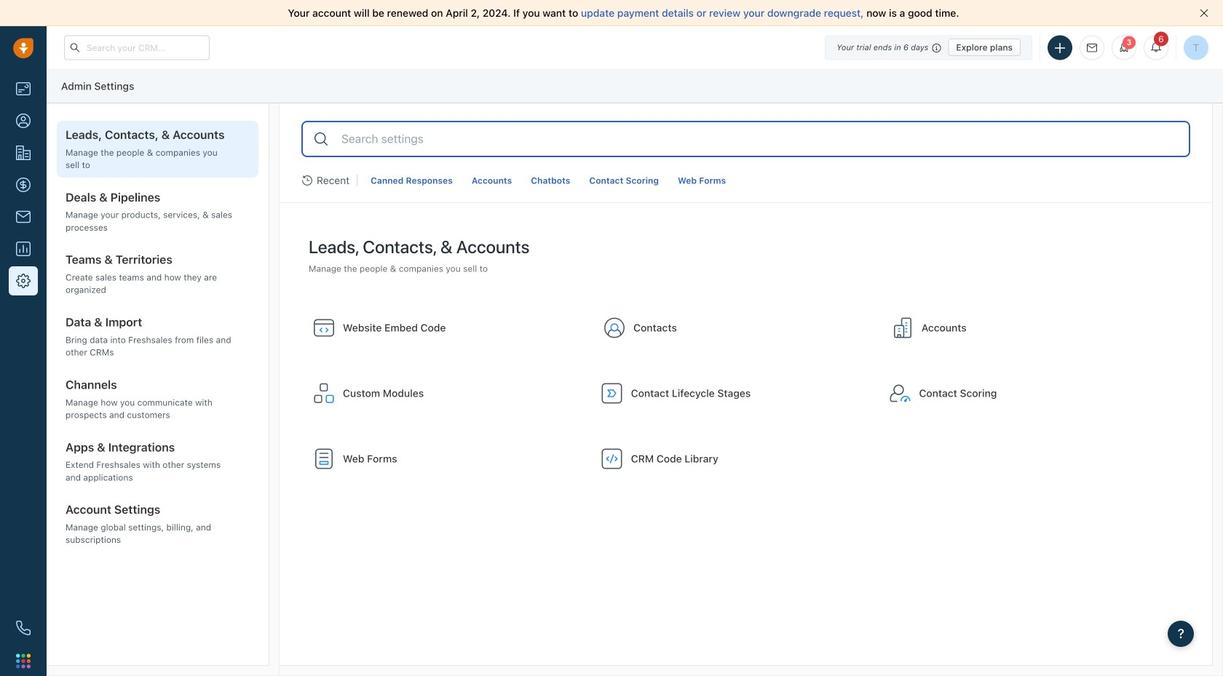 Task type: describe. For each thing, give the bounding box(es) containing it.
manage &amp; customize fields associated with accounts image
[[892, 316, 915, 340]]

phone image
[[16, 621, 31, 636]]

build unique modules tailored to your business operations image
[[313, 382, 336, 405]]

set up stages and milestones to track your contact's journey image
[[601, 382, 624, 405]]

phone element
[[9, 614, 38, 643]]



Task type: locate. For each thing, give the bounding box(es) containing it.
Search settings text field
[[340, 130, 1179, 148]]

Search your CRM... text field
[[64, 35, 210, 60]]

use freddy's ai/ml capabilities to give your contacts a score out of 100 image
[[889, 382, 912, 405]]

automatically create contacts when website visitors sign up image
[[313, 448, 336, 471]]

send email image
[[1088, 43, 1098, 53]]

close image
[[1201, 9, 1209, 17]]

freshworks switcher image
[[16, 654, 31, 669]]

manage &amp; customize fields associated with contacts image
[[603, 316, 627, 340]]

integrate your website with the crm to capture leads image
[[313, 316, 336, 340]]

a set of code libraries to add, track and update contacts image
[[601, 448, 624, 471]]



